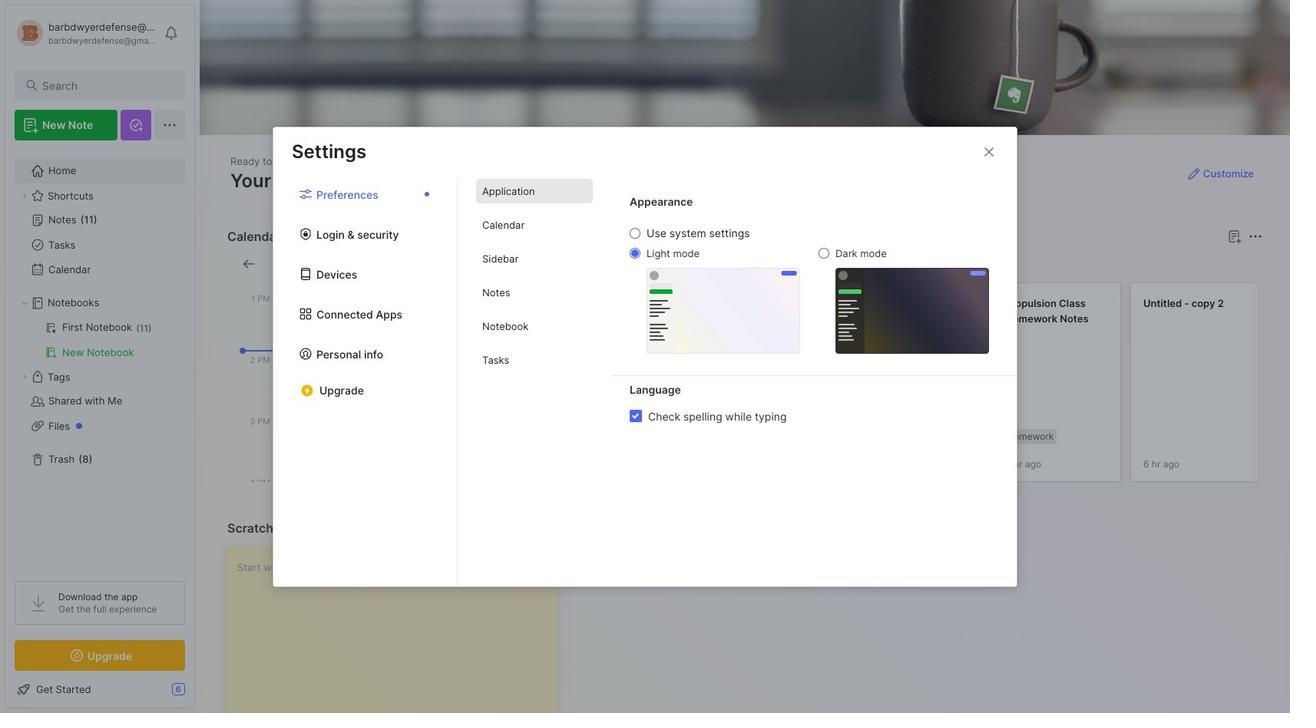 Task type: locate. For each thing, give the bounding box(es) containing it.
None search field
[[42, 76, 171, 95]]

None radio
[[630, 248, 641, 259], [819, 248, 830, 259], [630, 248, 641, 259], [819, 248, 830, 259]]

Search text field
[[42, 78, 171, 93]]

tree
[[5, 150, 194, 568]]

row group
[[578, 283, 1291, 492]]

close image
[[981, 143, 999, 161]]

tab list
[[274, 179, 458, 587], [458, 179, 612, 587], [581, 255, 1261, 274]]

None radio
[[630, 228, 641, 239]]

Start writing… text field
[[237, 548, 558, 714]]

option group
[[630, 227, 990, 354]]

group
[[15, 316, 184, 365]]

group inside tree
[[15, 316, 184, 365]]

tree inside main element
[[5, 150, 194, 568]]

tab
[[476, 179, 593, 204], [476, 213, 593, 237], [476, 247, 593, 271], [581, 255, 626, 274], [632, 255, 695, 274], [476, 280, 593, 305], [476, 314, 593, 339], [476, 348, 593, 373]]

main element
[[0, 0, 200, 714]]

None checkbox
[[630, 410, 642, 423]]



Task type: describe. For each thing, give the bounding box(es) containing it.
none search field inside main element
[[42, 76, 171, 95]]

expand notebooks image
[[20, 299, 29, 308]]

expand tags image
[[20, 373, 29, 382]]



Task type: vqa. For each thing, say whether or not it's contained in the screenshot.
Expand Notebooks 'Image'
yes



